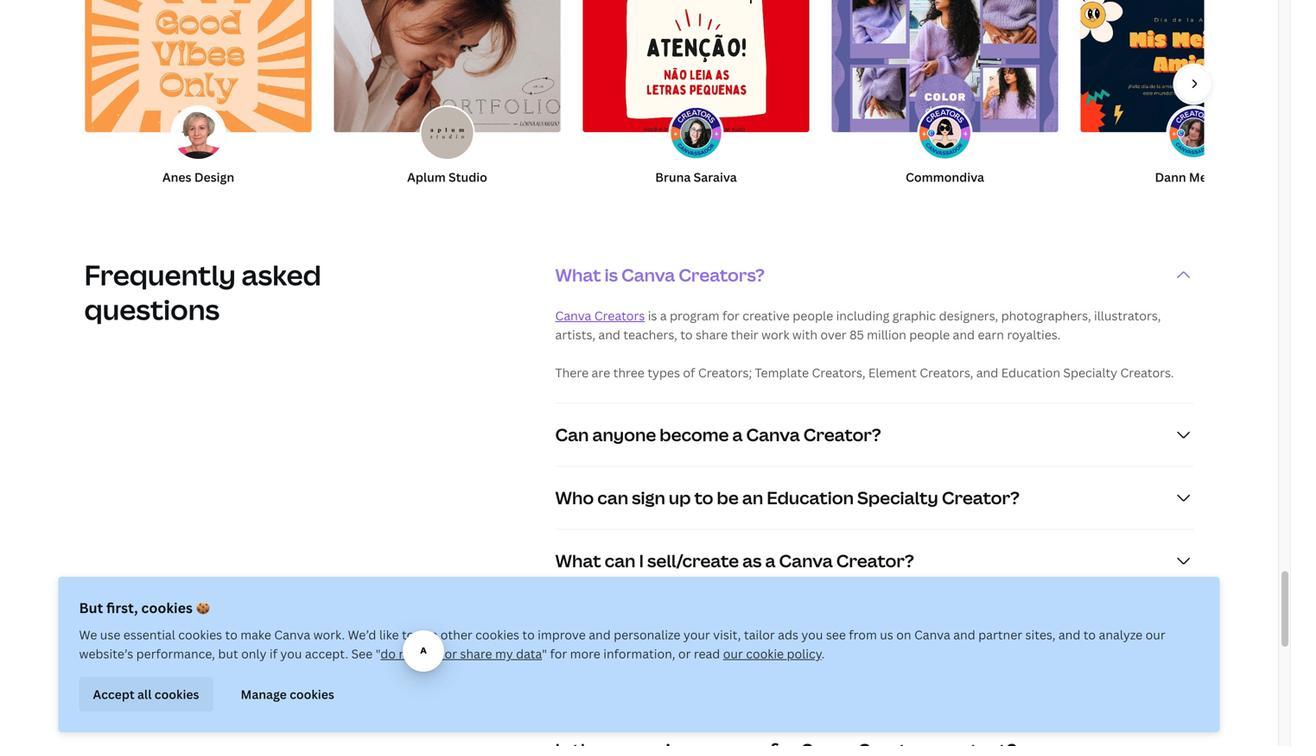 Task type: describe. For each thing, give the bounding box(es) containing it.
not
[[399, 646, 419, 662]]

commondiva
[[906, 169, 984, 185]]

but first, cookies 🍪
[[79, 599, 210, 617]]

1 vertical spatial people
[[909, 327, 950, 343]]

to inside is a program for creative people including graphic designers, photographers, illustrators, artists, and teachers, to share their work with over 85 million people and earn royalties.
[[680, 327, 693, 343]]

policy
[[787, 646, 822, 662]]

1 creators, from the left
[[812, 365, 866, 381]]

manage
[[241, 686, 287, 703]]

canva down template
[[746, 423, 800, 447]]

to inside dropdown button
[[694, 486, 713, 510]]

and up do not sell or share my data " for more information, or read our cookie policy .
[[589, 627, 611, 643]]

website's
[[79, 646, 133, 662]]

creators;
[[698, 365, 752, 381]]

see
[[351, 646, 373, 662]]

are
[[592, 365, 610, 381]]

designers,
[[939, 308, 998, 324]]

2 use from the left
[[417, 627, 438, 643]]

there
[[555, 365, 589, 381]]

2 vertical spatial creator?
[[836, 549, 914, 573]]

ads
[[778, 627, 798, 643]]

2 or from the left
[[678, 646, 691, 662]]

on
[[896, 627, 911, 643]]

design
[[194, 169, 234, 185]]

tailor
[[744, 627, 775, 643]]

and left partner
[[953, 627, 975, 643]]

royalties.
[[1007, 327, 1061, 343]]

see
[[826, 627, 846, 643]]

can anyone become a canva creator?
[[555, 423, 881, 447]]

can for who
[[597, 486, 628, 510]]

cookies inside button
[[290, 686, 334, 703]]

personalize
[[614, 627, 681, 643]]

2 creators, from the left
[[920, 365, 973, 381]]

sell
[[422, 646, 442, 662]]

studio
[[449, 169, 487, 185]]

education inside dropdown button
[[767, 486, 854, 510]]

1 use from the left
[[100, 627, 120, 643]]

cookies up my
[[475, 627, 519, 643]]

dann medina
[[1155, 169, 1233, 185]]

frequently
[[84, 256, 236, 294]]

accept all cookies
[[93, 686, 199, 703]]

of
[[683, 365, 695, 381]]

can
[[555, 423, 589, 447]]

1 vertical spatial you
[[280, 646, 302, 662]]

manage cookies
[[241, 686, 334, 703]]

creative
[[743, 308, 790, 324]]

2 " from the left
[[542, 646, 547, 662]]

and down 'canva creators'
[[598, 327, 620, 343]]

and down the earn
[[976, 365, 998, 381]]

including
[[836, 308, 890, 324]]

asked
[[241, 256, 321, 294]]

but
[[218, 646, 238, 662]]

anes design link
[[84, 0, 312, 187]]

to right like on the bottom of the page
[[402, 627, 414, 643]]

over
[[820, 327, 847, 343]]

be
[[717, 486, 739, 510]]

essential
[[123, 627, 175, 643]]

types
[[648, 365, 680, 381]]

if
[[270, 646, 277, 662]]

is inside is a program for creative people including graphic designers, photographers, illustrators, artists, and teachers, to share their work with over 85 million people and earn royalties.
[[648, 308, 657, 324]]

do not sell or share my data " for more information, or read our cookie policy .
[[380, 646, 825, 662]]

graphic
[[893, 308, 936, 324]]

is inside what is canva creators? dropdown button
[[605, 263, 618, 287]]

sell/create
[[647, 549, 739, 573]]

other
[[441, 627, 472, 643]]

0 vertical spatial creator?
[[803, 423, 881, 447]]

with
[[792, 327, 818, 343]]

there are three types of creators; template creators, element creators, and education specialty creators.
[[555, 365, 1174, 381]]

1 vertical spatial creator?
[[942, 486, 1020, 510]]

we use essential cookies to make canva work. we'd like to use other cookies to improve and personalize your visit, tailor ads you see from us on canva and partner sites, and to analyze our website's performance, but only if you accept. see "
[[79, 627, 1166, 662]]

to up the data
[[522, 627, 535, 643]]

element
[[868, 365, 917, 381]]

can anyone become a canva creator? button
[[555, 404, 1194, 466]]

" inside we use essential cookies to make canva work. we'd like to use other cookies to improve and personalize your visit, tailor ads you see from us on canva and partner sites, and to analyze our website's performance, but only if you accept. see "
[[376, 646, 380, 662]]

more
[[570, 646, 600, 662]]

what is canva creators? button
[[555, 244, 1194, 306]]

accept.
[[305, 646, 348, 662]]

photographers,
[[1001, 308, 1091, 324]]

a inside is a program for creative people including graphic designers, photographers, illustrators, artists, and teachers, to share their work with over 85 million people and earn royalties.
[[660, 308, 667, 324]]

illustrators,
[[1094, 308, 1161, 324]]

sites,
[[1025, 627, 1056, 643]]

our cookie policy link
[[723, 646, 822, 662]]

information,
[[603, 646, 675, 662]]

work.
[[313, 627, 345, 643]]

0 horizontal spatial share
[[460, 646, 492, 662]]

do not sell or share my data link
[[380, 646, 542, 662]]

us
[[880, 627, 893, 643]]

sign
[[632, 486, 665, 510]]

we'd
[[348, 627, 376, 643]]

what for what is canva creators?
[[555, 263, 601, 287]]

cookie
[[746, 646, 784, 662]]

and right sites,
[[1059, 627, 1081, 643]]

commondiva link
[[831, 0, 1059, 187]]

to up but
[[225, 627, 238, 643]]

aplum studio link
[[333, 0, 561, 187]]

an
[[742, 486, 763, 510]]

1 horizontal spatial education
[[1001, 365, 1060, 381]]



Task type: locate. For each thing, give the bounding box(es) containing it.
cookies down the "🍪"
[[178, 627, 222, 643]]

a right as
[[765, 549, 776, 573]]

0 horizontal spatial you
[[280, 646, 302, 662]]

medina
[[1189, 169, 1233, 185]]

what can i sell/create as a canva creator?
[[555, 549, 914, 573]]

1 horizontal spatial "
[[542, 646, 547, 662]]

education
[[1001, 365, 1060, 381], [767, 486, 854, 510]]

1 vertical spatial what
[[555, 549, 601, 573]]

people up with
[[793, 308, 833, 324]]

make
[[240, 627, 271, 643]]

what inside what is canva creators? dropdown button
[[555, 263, 601, 287]]

your
[[683, 627, 710, 643]]

0 vertical spatial you
[[801, 627, 823, 643]]

creators, right element
[[920, 365, 973, 381]]

bruna
[[655, 169, 691, 185]]

0 vertical spatial is
[[605, 263, 618, 287]]

canva up artists,
[[555, 308, 591, 324]]

1 horizontal spatial our
[[1146, 627, 1166, 643]]

0 horizontal spatial is
[[605, 263, 618, 287]]

template
[[755, 365, 809, 381]]

become
[[660, 423, 729, 447]]

dann
[[1155, 169, 1186, 185]]

performance,
[[136, 646, 215, 662]]

0 vertical spatial share
[[696, 327, 728, 343]]

saraiva
[[694, 169, 737, 185]]

0 horizontal spatial creators,
[[812, 365, 866, 381]]

to down program
[[680, 327, 693, 343]]

our down visit,
[[723, 646, 743, 662]]

0 vertical spatial people
[[793, 308, 833, 324]]

2 horizontal spatial a
[[765, 549, 776, 573]]

share down program
[[696, 327, 728, 343]]

dann medina link
[[1080, 0, 1291, 187]]

" down improve
[[542, 646, 547, 662]]

and down designers,
[[953, 327, 975, 343]]

canva creators link
[[555, 308, 645, 324]]

our right the analyze
[[1146, 627, 1166, 643]]

for inside is a program for creative people including graphic designers, photographers, illustrators, artists, and teachers, to share their work with over 85 million people and earn royalties.
[[722, 308, 740, 324]]

"
[[376, 646, 380, 662], [542, 646, 547, 662]]

🍪
[[196, 599, 210, 617]]

0 vertical spatial a
[[660, 308, 667, 324]]

people
[[793, 308, 833, 324], [909, 327, 950, 343]]

1 horizontal spatial people
[[909, 327, 950, 343]]

bruna saraiva link
[[582, 0, 810, 187]]

can left i
[[605, 549, 636, 573]]

to left the analyze
[[1084, 627, 1096, 643]]

2 what from the top
[[555, 549, 601, 573]]

what
[[555, 263, 601, 287], [555, 549, 601, 573]]

is up teachers,
[[648, 308, 657, 324]]

you up policy
[[801, 627, 823, 643]]

creators, down over in the right top of the page
[[812, 365, 866, 381]]

cookies
[[141, 599, 193, 617], [178, 627, 222, 643], [475, 627, 519, 643], [155, 686, 199, 703], [290, 686, 334, 703]]

to left be
[[694, 486, 713, 510]]

to
[[680, 327, 693, 343], [694, 486, 713, 510], [225, 627, 238, 643], [402, 627, 414, 643], [522, 627, 535, 643], [1084, 627, 1096, 643]]

anyone
[[592, 423, 656, 447]]

accept all cookies button
[[79, 678, 213, 712]]

as
[[742, 549, 762, 573]]

cookies up essential
[[141, 599, 193, 617]]

0 horizontal spatial "
[[376, 646, 380, 662]]

1 vertical spatial is
[[648, 308, 657, 324]]

their
[[731, 327, 759, 343]]

for up their
[[722, 308, 740, 324]]

up
[[669, 486, 691, 510]]

people down graphic
[[909, 327, 950, 343]]

artists,
[[555, 327, 595, 343]]

manage cookies button
[[227, 678, 348, 712]]

0 horizontal spatial use
[[100, 627, 120, 643]]

85
[[850, 327, 864, 343]]

partner
[[978, 627, 1022, 643]]

canva up "creators"
[[621, 263, 675, 287]]

share inside is a program for creative people including graphic designers, photographers, illustrators, artists, and teachers, to share their work with over 85 million people and earn royalties.
[[696, 327, 728, 343]]

program
[[670, 308, 720, 324]]

is up "creators"
[[605, 263, 618, 287]]

1 horizontal spatial share
[[696, 327, 728, 343]]

1 vertical spatial share
[[460, 646, 492, 662]]

specialty inside dropdown button
[[857, 486, 938, 510]]

who can sign up to be an education specialty creator?
[[555, 486, 1020, 510]]

like
[[379, 627, 399, 643]]

questions
[[84, 291, 220, 328]]

1 horizontal spatial creators,
[[920, 365, 973, 381]]

our inside we use essential cookies to make canva work. we'd like to use other cookies to improve and personalize your visit, tailor ads you see from us on canva and partner sites, and to analyze our website's performance, but only if you accept. see "
[[1146, 627, 1166, 643]]

who
[[555, 486, 594, 510]]

cookies right all
[[155, 686, 199, 703]]

a right become
[[732, 423, 743, 447]]

do
[[380, 646, 396, 662]]

what down who
[[555, 549, 601, 573]]

1 what from the top
[[555, 263, 601, 287]]

1 vertical spatial education
[[767, 486, 854, 510]]

" right see
[[376, 646, 380, 662]]

creators
[[594, 308, 645, 324]]

1 horizontal spatial you
[[801, 627, 823, 643]]

teachers,
[[623, 327, 677, 343]]

1 vertical spatial our
[[723, 646, 743, 662]]

earn
[[978, 327, 1004, 343]]

1 vertical spatial for
[[550, 646, 567, 662]]

cookies inside button
[[155, 686, 199, 703]]

only
[[241, 646, 267, 662]]

creators.
[[1120, 365, 1174, 381]]

accept
[[93, 686, 135, 703]]

0 vertical spatial our
[[1146, 627, 1166, 643]]

a
[[660, 308, 667, 324], [732, 423, 743, 447], [765, 549, 776, 573]]

what is canva creators?
[[555, 263, 765, 287]]

for
[[722, 308, 740, 324], [550, 646, 567, 662]]

can for what
[[605, 549, 636, 573]]

1 horizontal spatial for
[[722, 308, 740, 324]]

aplum studio
[[407, 169, 487, 185]]

analyze
[[1099, 627, 1143, 643]]

canva up "if"
[[274, 627, 310, 643]]

creators?
[[679, 263, 765, 287]]

0 vertical spatial for
[[722, 308, 740, 324]]

2 vertical spatial a
[[765, 549, 776, 573]]

our
[[1146, 627, 1166, 643], [723, 646, 743, 662]]

1 vertical spatial specialty
[[857, 486, 938, 510]]

0 horizontal spatial our
[[723, 646, 743, 662]]

use up website's
[[100, 627, 120, 643]]

or left the read
[[678, 646, 691, 662]]

0 horizontal spatial for
[[550, 646, 567, 662]]

1 or from the left
[[445, 646, 457, 662]]

work
[[761, 327, 789, 343]]

what up canva creators link
[[555, 263, 601, 287]]

can left sign
[[597, 486, 628, 510]]

read
[[694, 646, 720, 662]]

million
[[867, 327, 906, 343]]

education right an
[[767, 486, 854, 510]]

specialty left creators.
[[1063, 365, 1117, 381]]

three
[[613, 365, 645, 381]]

canva creators
[[555, 308, 645, 324]]

what for what can i sell/create as a canva creator?
[[555, 549, 601, 573]]

but
[[79, 599, 103, 617]]

1 horizontal spatial is
[[648, 308, 657, 324]]

1 " from the left
[[376, 646, 380, 662]]

1 horizontal spatial a
[[732, 423, 743, 447]]

specialty down the can anyone become a canva creator? dropdown button
[[857, 486, 938, 510]]

0 horizontal spatial people
[[793, 308, 833, 324]]

cookies down accept.
[[290, 686, 334, 703]]

canva right as
[[779, 549, 833, 573]]

canva right on
[[914, 627, 950, 643]]

improve
[[538, 627, 586, 643]]

share
[[696, 327, 728, 343], [460, 646, 492, 662]]

use up sell
[[417, 627, 438, 643]]

for down improve
[[550, 646, 567, 662]]

1 horizontal spatial or
[[678, 646, 691, 662]]

0 horizontal spatial or
[[445, 646, 457, 662]]

anes
[[162, 169, 191, 185]]

0 horizontal spatial specialty
[[857, 486, 938, 510]]

education down royalties.
[[1001, 365, 1060, 381]]

you right "if"
[[280, 646, 302, 662]]

frequently asked questions
[[84, 256, 321, 328]]

0 vertical spatial can
[[597, 486, 628, 510]]

my
[[495, 646, 513, 662]]

0 vertical spatial what
[[555, 263, 601, 287]]

first,
[[106, 599, 138, 617]]

all
[[137, 686, 152, 703]]

aplum
[[407, 169, 446, 185]]

what can i sell/create as a canva creator? button
[[555, 530, 1194, 592]]

what inside what can i sell/create as a canva creator? dropdown button
[[555, 549, 601, 573]]

specialty
[[1063, 365, 1117, 381], [857, 486, 938, 510]]

is
[[605, 263, 618, 287], [648, 308, 657, 324]]

data
[[516, 646, 542, 662]]

who can sign up to be an education specialty creator? button
[[555, 467, 1194, 529]]

0 vertical spatial specialty
[[1063, 365, 1117, 381]]

you
[[801, 627, 823, 643], [280, 646, 302, 662]]

0 horizontal spatial education
[[767, 486, 854, 510]]

1 vertical spatial a
[[732, 423, 743, 447]]

a up teachers,
[[660, 308, 667, 324]]

1 horizontal spatial use
[[417, 627, 438, 643]]

0 horizontal spatial a
[[660, 308, 667, 324]]

share down other
[[460, 646, 492, 662]]

or right sell
[[445, 646, 457, 662]]

creators,
[[812, 365, 866, 381], [920, 365, 973, 381]]

1 vertical spatial can
[[605, 549, 636, 573]]

1 horizontal spatial specialty
[[1063, 365, 1117, 381]]

0 vertical spatial education
[[1001, 365, 1060, 381]]



Task type: vqa. For each thing, say whether or not it's contained in the screenshot.
Invite members button
no



